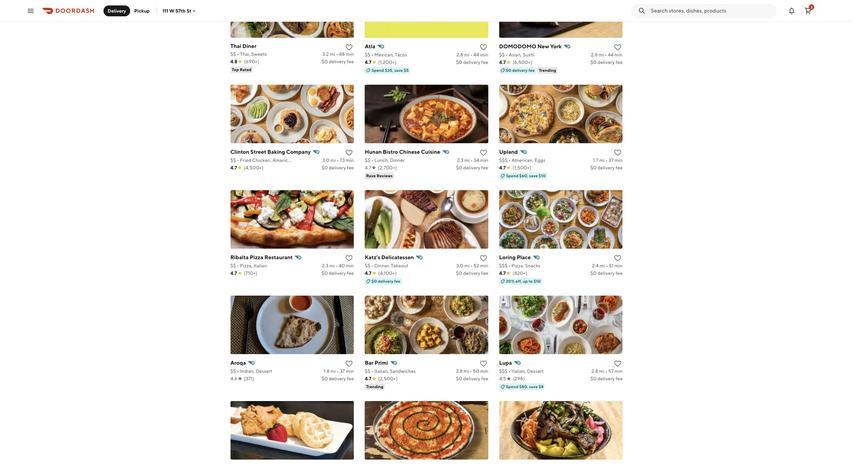 Task type: vqa. For each thing, say whether or not it's contained in the screenshot.


Task type: describe. For each thing, give the bounding box(es) containing it.
clinton
[[230, 149, 249, 155]]

american
[[272, 158, 293, 163]]

$0 for loring place
[[591, 271, 597, 276]]

bar primi
[[365, 360, 388, 367]]

new
[[538, 43, 549, 50]]

notification bell image
[[788, 7, 796, 15]]

mi for hunan bistro chinese cuisine
[[465, 158, 470, 163]]

mi for aroqa
[[331, 369, 336, 374]]

atla
[[365, 43, 375, 50]]

(2,500+)
[[378, 376, 398, 382]]

1.8
[[324, 369, 330, 374]]

baking
[[268, 149, 285, 155]]

delivery button
[[104, 5, 130, 16]]

4.7 for atla
[[365, 60, 372, 65]]

$$$ • italian, dessert
[[499, 369, 544, 374]]

fee for bar primi
[[482, 376, 488, 382]]

(690+)
[[244, 59, 259, 64]]

$0 delivery fee for katz's delicatessen
[[456, 271, 488, 276]]

mi for clinton street baking company
[[331, 158, 336, 163]]

click to add this store to your saved list image for lupa
[[614, 360, 622, 368]]

fried
[[240, 158, 251, 163]]

loring place
[[499, 254, 531, 261]]

$$ for hunan
[[365, 158, 371, 163]]

1 vertical spatial $10
[[534, 279, 541, 284]]

asian,
[[509, 52, 522, 58]]

$0 for aroqa
[[322, 376, 328, 382]]

$0 for clinton street baking company
[[322, 165, 328, 171]]

italian, for bar primi
[[374, 369, 389, 374]]

$8
[[539, 385, 544, 390]]

3.0 for clinton street baking company
[[322, 158, 330, 163]]

mi for domodomo new york
[[599, 52, 604, 58]]

delivery for domodomo new york
[[598, 60, 615, 65]]

click to add this store to your saved list image for clinton street baking company
[[345, 149, 353, 157]]

fee for upland
[[616, 165, 623, 171]]

(4,100+)
[[378, 271, 397, 276]]

$$ • fried chicken, american
[[230, 158, 293, 163]]

2.8 mi • 50 min
[[456, 369, 488, 374]]

dessert for lupa
[[527, 369, 544, 374]]

sweets
[[251, 51, 267, 57]]

(6,500+)
[[513, 60, 532, 65]]

48
[[339, 51, 345, 57]]

$$ • lunch, dinner
[[365, 158, 405, 163]]

pizza
[[250, 254, 263, 261]]

2.8 mi • 57 min
[[592, 369, 623, 374]]

spend for lupa
[[506, 385, 519, 390]]

min for ribalta pizza restaurant
[[346, 263, 354, 269]]

52
[[474, 263, 479, 269]]

top
[[232, 67, 239, 72]]

off,
[[516, 279, 522, 284]]

cuisine
[[421, 149, 440, 155]]

delicatessen
[[381, 254, 414, 261]]

company
[[286, 149, 311, 155]]

pizza, for loring
[[512, 263, 524, 269]]

fee for hunan bistro chinese cuisine
[[482, 165, 488, 171]]

mi for ribalta pizza restaurant
[[330, 263, 335, 269]]

spend for upland
[[506, 173, 519, 179]]

snacks
[[525, 263, 540, 269]]

click to add this store to your saved list image for katz's delicatessen
[[480, 254, 488, 263]]

delivery for lupa
[[598, 376, 615, 382]]

delivery
[[108, 8, 126, 13]]

1.7 mi • 37 min
[[593, 158, 623, 163]]

fee for loring place
[[616, 271, 623, 276]]

$0 for domodomo new york
[[591, 60, 597, 65]]

50
[[473, 369, 479, 374]]

$$ • pizza, italian
[[230, 263, 267, 269]]

4.6
[[230, 376, 237, 382]]

$$$ • american, eggs
[[499, 158, 545, 163]]

min for aroqa
[[346, 369, 354, 374]]

min for upland
[[615, 158, 623, 163]]

$$ • thai, sweets
[[230, 51, 267, 57]]

ribalta pizza restaurant
[[230, 254, 293, 261]]

clinton street baking company
[[230, 149, 311, 155]]

min for clinton street baking company
[[346, 158, 354, 163]]

spend $80, save $8
[[506, 385, 544, 390]]

$0 delivery fee for atla
[[456, 60, 488, 65]]

click to add this store to your saved list image for hunan bistro chinese cuisine
[[480, 149, 488, 157]]

$$$ for lupa
[[499, 369, 508, 374]]

bar
[[365, 360, 374, 367]]

3.2 mi • 48 min
[[322, 51, 354, 57]]

$0 for hunan bistro chinese cuisine
[[456, 165, 462, 171]]

open menu image
[[27, 7, 35, 15]]

40
[[339, 263, 345, 269]]

4.7 for katz's delicatessen
[[365, 271, 372, 276]]

delivery for ribalta pizza restaurant
[[329, 271, 346, 276]]

2.3 for hunan bistro chinese cuisine
[[457, 158, 464, 163]]

mi for atla
[[464, 52, 470, 58]]

rave reviews
[[366, 173, 393, 179]]

$$ down atla
[[365, 52, 371, 58]]

(820+)
[[513, 271, 528, 276]]

(1,500+)
[[513, 165, 531, 171]]

eggs
[[535, 158, 545, 163]]

american,
[[512, 158, 534, 163]]

4.7 for clinton street baking company
[[230, 165, 237, 171]]

$0 delivery fee for upland
[[591, 165, 623, 171]]

$0 for lupa
[[591, 376, 597, 382]]

$$ for ribalta
[[230, 263, 236, 269]]

thai,
[[240, 51, 250, 57]]

pizza, for ribalta
[[240, 263, 253, 269]]

$0 delivery fee for hunan bistro chinese cuisine
[[456, 165, 488, 171]]

mi for katz's delicatessen
[[465, 263, 470, 269]]

3 button
[[802, 4, 815, 18]]

spend $35, save $5
[[372, 68, 409, 73]]

click to add this store to your saved list image for aroqa
[[345, 360, 353, 368]]

dessert for aroqa
[[256, 369, 272, 374]]

spend $60, save $10
[[506, 173, 546, 179]]

(2,700+)
[[378, 165, 397, 171]]

57th
[[175, 8, 186, 13]]

$0 for upland
[[591, 165, 597, 171]]

3.0 mi • 52 min
[[456, 263, 488, 269]]

delivery for aroqa
[[329, 376, 346, 382]]

4.7 for hunan bistro chinese cuisine
[[365, 165, 371, 171]]

indian,
[[240, 369, 255, 374]]

51
[[609, 263, 614, 269]]

1.8 mi • 37 min
[[324, 369, 354, 374]]

click to add this store to your saved list image for loring place
[[614, 254, 622, 263]]

thai diner
[[230, 43, 257, 49]]

$60,
[[519, 173, 529, 179]]

37 for upland
[[609, 158, 614, 163]]

hunan
[[365, 149, 382, 155]]

click to add this store to your saved list image for bar primi
[[480, 360, 488, 368]]

4.5
[[499, 376, 506, 382]]

4.7 for upland
[[499, 165, 506, 171]]

fee for ribalta pizza restaurant
[[347, 271, 354, 276]]

$5
[[404, 68, 409, 73]]

$80,
[[519, 385, 529, 390]]

$35,
[[385, 68, 394, 73]]

4.7 for domodomo new york
[[499, 60, 506, 65]]

1.7
[[593, 158, 599, 163]]

rave
[[366, 173, 376, 179]]

mi for loring place
[[600, 263, 605, 269]]

4.7 for ribalta pizza restaurant
[[230, 271, 237, 276]]

diner
[[242, 43, 257, 49]]

1 horizontal spatial trending
[[539, 68, 556, 73]]



Task type: locate. For each thing, give the bounding box(es) containing it.
fee for domodomo new york
[[616, 60, 623, 65]]

$$ for bar
[[365, 369, 371, 374]]

save
[[394, 68, 403, 73], [529, 173, 538, 179], [529, 385, 538, 390]]

4.7 up rave
[[365, 165, 371, 171]]

2.3 mi • 34 min
[[457, 158, 488, 163]]

1 horizontal spatial pizza,
[[512, 263, 524, 269]]

$0 delivery fee for ribalta pizza restaurant
[[322, 271, 354, 276]]

1 horizontal spatial 2.3
[[457, 158, 464, 163]]

min for katz's delicatessen
[[480, 263, 488, 269]]

2.8 for bar primi
[[456, 369, 463, 374]]

0 vertical spatial spend
[[372, 68, 384, 73]]

save for upland
[[529, 173, 538, 179]]

0 horizontal spatial 44
[[474, 52, 479, 58]]

$0 delivery fee for domodomo new york
[[591, 60, 623, 65]]

1 vertical spatial 3.0
[[456, 263, 464, 269]]

$$ down ribalta
[[230, 263, 236, 269]]

$$ down katz's
[[365, 263, 371, 269]]

katz's delicatessen
[[365, 254, 414, 261]]

2.8 for domodomo new york
[[591, 52, 598, 58]]

1 vertical spatial trending
[[366, 385, 384, 390]]

2 vertical spatial spend
[[506, 385, 519, 390]]

top rated
[[232, 67, 252, 72]]

(298)
[[513, 376, 525, 382]]

save for atla
[[394, 68, 403, 73]]

1 horizontal spatial 2.8 mi • 44 min
[[591, 52, 623, 58]]

upland
[[499, 149, 518, 155]]

0 vertical spatial 37
[[609, 158, 614, 163]]

w
[[169, 8, 175, 13]]

click to add this store to your saved list image for ribalta pizza restaurant
[[345, 254, 353, 263]]

$$ down hunan
[[365, 158, 371, 163]]

1 2.8 mi • 44 min from the left
[[457, 52, 488, 58]]

rated
[[240, 67, 252, 72]]

$0 delivery fee for clinton street baking company
[[322, 165, 354, 171]]

delivery for upland
[[598, 165, 615, 171]]

4.7 down atla
[[365, 60, 372, 65]]

1 horizontal spatial 44
[[608, 52, 614, 58]]

73
[[340, 158, 345, 163]]

click to add this store to your saved list image for atla
[[480, 43, 488, 51]]

3.0 mi • 73 min
[[322, 158, 354, 163]]

click to add this store to your saved list image for domodomo new york
[[614, 43, 622, 51]]

save left $5
[[394, 68, 403, 73]]

2.4
[[592, 263, 599, 269]]

1 dessert from the left
[[256, 369, 272, 374]]

$$ • asian, sushi
[[499, 52, 535, 58]]

0 horizontal spatial 2.3
[[322, 263, 329, 269]]

2 2.8 mi • 44 min from the left
[[591, 52, 623, 58]]

111
[[163, 8, 168, 13]]

44
[[474, 52, 479, 58], [608, 52, 614, 58]]

4.7 down katz's
[[365, 271, 372, 276]]

2.3 mi • 40 min
[[322, 263, 354, 269]]

44 for atla
[[474, 52, 479, 58]]

0 horizontal spatial italian,
[[374, 369, 389, 374]]

$10 right to
[[534, 279, 541, 284]]

$$ for clinton
[[230, 158, 236, 163]]

3
[[811, 5, 813, 9]]

4.7 down loring
[[499, 271, 506, 276]]

click to add this store to your saved list image
[[480, 43, 488, 51], [345, 149, 353, 157], [614, 149, 622, 157], [345, 254, 353, 263], [480, 360, 488, 368]]

fee for atla
[[482, 60, 488, 65]]

katz's
[[365, 254, 380, 261]]

loring
[[499, 254, 516, 261]]

$0 delivery fee for lupa
[[591, 376, 623, 382]]

primi
[[375, 360, 388, 367]]

34
[[474, 158, 479, 163]]

$$$ • pizza, snacks
[[499, 263, 540, 269]]

$$
[[230, 51, 236, 57], [365, 52, 371, 58], [499, 52, 505, 58], [230, 158, 236, 163], [365, 158, 371, 163], [230, 263, 236, 269], [365, 263, 371, 269], [230, 369, 236, 374], [365, 369, 371, 374]]

sushi
[[523, 52, 535, 58]]

trending down (2,500+)
[[366, 385, 384, 390]]

place
[[517, 254, 531, 261]]

$$ down bar
[[365, 369, 371, 374]]

2.8 mi • 44 min for atla
[[457, 52, 488, 58]]

2 items, open order cart image
[[804, 7, 813, 15]]

reviews
[[377, 173, 393, 179]]

lunch,
[[374, 158, 389, 163]]

4.7 down $$ • pizza, italian
[[230, 271, 237, 276]]

$$$
[[499, 158, 508, 163], [499, 263, 508, 269], [499, 369, 508, 374]]

$$ • dinner, takeout
[[365, 263, 409, 269]]

min for domodomo new york
[[615, 52, 623, 58]]

spend left $60, on the right top of page
[[506, 173, 519, 179]]

$$ for katz's
[[365, 263, 371, 269]]

37 for aroqa
[[340, 369, 345, 374]]

delivery for atla
[[463, 60, 481, 65]]

0 horizontal spatial 37
[[340, 369, 345, 374]]

delivery for katz's delicatessen
[[463, 271, 481, 276]]

italian, up (298) at the right
[[512, 369, 526, 374]]

chinese
[[399, 149, 420, 155]]

1 horizontal spatial 3.0
[[456, 263, 464, 269]]

aroqa
[[230, 360, 246, 367]]

fee for aroqa
[[347, 376, 354, 382]]

domodomo new york
[[499, 43, 562, 50]]

20%
[[506, 279, 515, 284]]

4.7 for loring place
[[499, 271, 506, 276]]

save left $8
[[529, 385, 538, 390]]

delivery for bar primi
[[463, 376, 481, 382]]

$0 delivery fee for loring place
[[591, 271, 623, 276]]

(371)
[[244, 376, 254, 382]]

1 $$$ from the top
[[499, 158, 508, 163]]

restaurant
[[265, 254, 293, 261]]

$0 for atla
[[456, 60, 462, 65]]

(1,200+)
[[378, 60, 397, 65]]

spend for atla
[[372, 68, 384, 73]]

up
[[523, 279, 528, 284]]

trending down "new"
[[539, 68, 556, 73]]

1 horizontal spatial italian,
[[512, 369, 526, 374]]

$$ up 4.8
[[230, 51, 236, 57]]

save for lupa
[[529, 385, 538, 390]]

mi for lupa
[[599, 369, 605, 374]]

0 vertical spatial $10
[[539, 173, 546, 179]]

dinner
[[390, 158, 405, 163]]

2 italian, from the left
[[512, 369, 526, 374]]

$$$ down loring
[[499, 263, 508, 269]]

save right $60, on the right top of page
[[529, 173, 538, 179]]

37 right the 1.8
[[340, 369, 345, 374]]

2.4 mi • 51 min
[[592, 263, 623, 269]]

fee for lupa
[[616, 376, 623, 382]]

2.3
[[457, 158, 464, 163], [322, 263, 329, 269]]

2 pizza, from the left
[[512, 263, 524, 269]]

1 44 from the left
[[474, 52, 479, 58]]

domodomo
[[499, 43, 537, 50]]

italian
[[254, 263, 267, 269]]

0 horizontal spatial 3.0
[[322, 158, 330, 163]]

pizza, up "(710+)"
[[240, 263, 253, 269]]

2.3 left 40
[[322, 263, 329, 269]]

pickup
[[134, 8, 150, 13]]

thai
[[230, 43, 241, 49]]

tacos
[[395, 52, 407, 58]]

$$ • italian, sandwiches
[[365, 369, 416, 374]]

italian,
[[374, 369, 389, 374], [512, 369, 526, 374]]

2 vertical spatial save
[[529, 385, 538, 390]]

$$$ for loring place
[[499, 263, 508, 269]]

$0 for ribalta pizza restaurant
[[322, 271, 328, 276]]

$0 delivery fee for bar primi
[[456, 376, 488, 382]]

44 for domodomo new york
[[608, 52, 614, 58]]

3.0 left 73
[[322, 158, 330, 163]]

street
[[251, 149, 266, 155]]

dessert up $8
[[527, 369, 544, 374]]

fee for katz's delicatessen
[[482, 271, 488, 276]]

1 horizontal spatial dessert
[[527, 369, 544, 374]]

1 vertical spatial 37
[[340, 369, 345, 374]]

2.8 mi • 44 min
[[457, 52, 488, 58], [591, 52, 623, 58]]

4.7 down clinton
[[230, 165, 237, 171]]

min for lupa
[[615, 369, 623, 374]]

2.8 for atla
[[457, 52, 463, 58]]

$$$ up 4.5
[[499, 369, 508, 374]]

$10 down the "eggs"
[[539, 173, 546, 179]]

2 $$$ from the top
[[499, 263, 508, 269]]

$$ left asian,
[[499, 52, 505, 58]]

0 vertical spatial $$$
[[499, 158, 508, 163]]

2 44 from the left
[[608, 52, 614, 58]]

click to add this store to your saved list image for upland
[[614, 149, 622, 157]]

0 horizontal spatial trending
[[366, 385, 384, 390]]

(710+)
[[244, 271, 257, 276]]

dessert right indian,
[[256, 369, 272, 374]]

pickup button
[[130, 5, 154, 16]]

1 italian, from the left
[[374, 369, 389, 374]]

2.8 for lupa
[[592, 369, 598, 374]]

Store search: begin typing to search for stores available on DoorDash text field
[[651, 7, 773, 14]]

trending
[[539, 68, 556, 73], [366, 385, 384, 390]]

0 horizontal spatial dessert
[[256, 369, 272, 374]]

1 pizza, from the left
[[240, 263, 253, 269]]

to
[[529, 279, 533, 284]]

$0 for katz's delicatessen
[[456, 271, 462, 276]]

york
[[550, 43, 562, 50]]

4.7
[[365, 60, 372, 65], [499, 60, 506, 65], [230, 165, 237, 171], [365, 165, 371, 171], [499, 165, 506, 171], [230, 271, 237, 276], [365, 271, 372, 276], [499, 271, 506, 276], [365, 376, 372, 382]]

4.7 down $$ • asian, sushi
[[499, 60, 506, 65]]

fee for clinton street baking company
[[347, 165, 354, 171]]

0 vertical spatial save
[[394, 68, 403, 73]]

4.7 down upland
[[499, 165, 506, 171]]

3 $$$ from the top
[[499, 369, 508, 374]]

hunan bistro chinese cuisine
[[365, 149, 440, 155]]

1 vertical spatial spend
[[506, 173, 519, 179]]

delivery for hunan bistro chinese cuisine
[[463, 165, 481, 171]]

2 dessert from the left
[[527, 369, 544, 374]]

4.7 down bar
[[365, 376, 372, 382]]

$0 delivery fee
[[322, 59, 354, 64], [456, 60, 488, 65], [591, 60, 623, 65], [506, 68, 535, 73], [322, 165, 354, 171], [456, 165, 488, 171], [591, 165, 623, 171], [322, 271, 354, 276], [456, 271, 488, 276], [591, 271, 623, 276], [372, 279, 401, 284], [322, 376, 354, 382], [456, 376, 488, 382], [591, 376, 623, 382]]

italian, for lupa
[[512, 369, 526, 374]]

1 vertical spatial save
[[529, 173, 538, 179]]

1 vertical spatial 2.3
[[322, 263, 329, 269]]

2.8 mi • 44 min for domodomo new york
[[591, 52, 623, 58]]

$$ • indian, dessert
[[230, 369, 272, 374]]

4.8
[[230, 59, 237, 64]]

pizza,
[[240, 263, 253, 269], [512, 263, 524, 269]]

0 horizontal spatial 2.8 mi • 44 min
[[457, 52, 488, 58]]

$$ down clinton
[[230, 158, 236, 163]]

3.0 left 52
[[456, 263, 464, 269]]

pizza, up (820+)
[[512, 263, 524, 269]]

(4,500+)
[[244, 165, 264, 171]]

2.3 for ribalta pizza restaurant
[[322, 263, 329, 269]]

spend
[[372, 68, 384, 73], [506, 173, 519, 179], [506, 385, 519, 390]]

$$$ for upland
[[499, 158, 508, 163]]

spend left $35,
[[372, 68, 384, 73]]

click to add this store to your saved list image
[[345, 43, 353, 51], [614, 43, 622, 51], [480, 149, 488, 157], [480, 254, 488, 263], [614, 254, 622, 263], [345, 360, 353, 368], [614, 360, 622, 368]]

ribalta
[[230, 254, 249, 261]]

3.0 for katz's delicatessen
[[456, 263, 464, 269]]

0 vertical spatial 2.3
[[457, 158, 464, 163]]

dessert
[[256, 369, 272, 374], [527, 369, 544, 374]]

st
[[187, 8, 191, 13]]

37 right 1.7
[[609, 158, 614, 163]]

delivery
[[329, 59, 346, 64], [463, 60, 481, 65], [598, 60, 615, 65], [512, 68, 528, 73], [329, 165, 346, 171], [463, 165, 481, 171], [598, 165, 615, 171], [329, 271, 346, 276], [463, 271, 481, 276], [598, 271, 615, 276], [378, 279, 393, 284], [329, 376, 346, 382], [463, 376, 481, 382], [598, 376, 615, 382]]

$$ for domodomo
[[499, 52, 505, 58]]

min for atla
[[480, 52, 488, 58]]

0 horizontal spatial pizza,
[[240, 263, 253, 269]]

$$$ down upland
[[499, 158, 508, 163]]

2.3 left 34
[[457, 158, 464, 163]]

57
[[608, 369, 614, 374]]

1 vertical spatial $$$
[[499, 263, 508, 269]]

0 vertical spatial 3.0
[[322, 158, 330, 163]]

bistro
[[383, 149, 398, 155]]

$$ up 4.6
[[230, 369, 236, 374]]

delivery for clinton street baking company
[[329, 165, 346, 171]]

1 horizontal spatial 37
[[609, 158, 614, 163]]

20% off, up to $10
[[506, 279, 541, 284]]

italian, down primi
[[374, 369, 389, 374]]

0 vertical spatial trending
[[539, 68, 556, 73]]

min for loring place
[[615, 263, 623, 269]]

4.7 for bar primi
[[365, 376, 372, 382]]

spend down (298) at the right
[[506, 385, 519, 390]]

2 vertical spatial $$$
[[499, 369, 508, 374]]

chicken,
[[252, 158, 272, 163]]

sandwiches
[[390, 369, 416, 374]]



